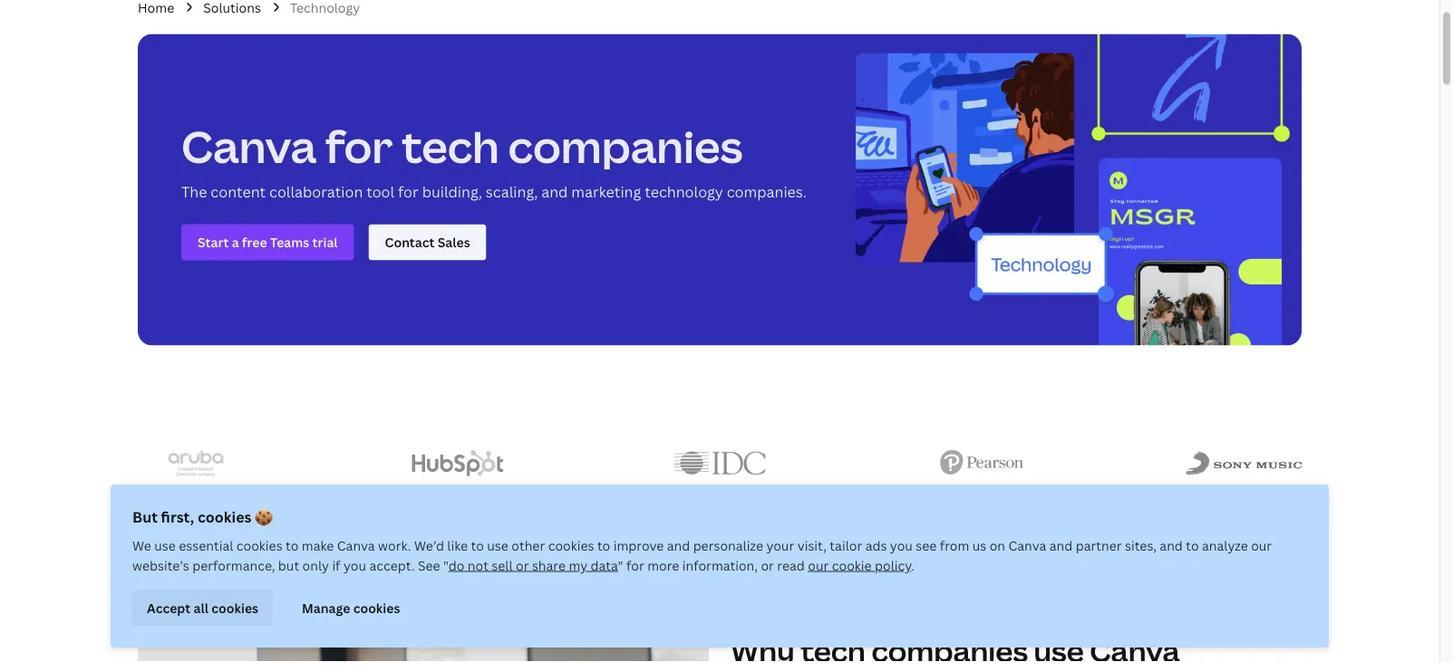 Task type: vqa. For each thing, say whether or not it's contained in the screenshot.
the a
no



Task type: describe. For each thing, give the bounding box(es) containing it.
" inside we use essential cookies to make canva work. we'd like to use other cookies to improve and personalize your visit, tailor ads you see from us on canva and partner sites, and to analyze our website's performance, but only if you accept. see "
[[443, 557, 449, 574]]

not
[[468, 557, 489, 574]]

your
[[766, 537, 794, 554]]

sell
[[492, 557, 513, 574]]

0 horizontal spatial you
[[344, 557, 366, 574]]

2 or from the left
[[761, 557, 774, 574]]

see
[[418, 557, 440, 574]]

if
[[332, 557, 340, 574]]

we
[[132, 537, 151, 554]]

on
[[990, 537, 1005, 554]]

make
[[302, 537, 334, 554]]

2 horizontal spatial canva
[[1009, 537, 1046, 554]]

🍪
[[255, 508, 269, 527]]

accept all cookies
[[147, 599, 258, 617]]

first,
[[161, 508, 194, 527]]

1 or from the left
[[516, 557, 529, 574]]

tailor
[[830, 537, 862, 554]]

more
[[647, 557, 679, 574]]

idc image
[[674, 452, 766, 475]]

manage cookies
[[302, 599, 400, 617]]

do not sell or share my data link
[[449, 557, 618, 574]]

3 to from the left
[[597, 537, 610, 554]]

cookies up essential
[[198, 508, 252, 527]]

accept all cookies button
[[132, 590, 273, 626]]

performance,
[[192, 557, 275, 574]]

work.
[[378, 537, 411, 554]]

content
[[211, 182, 266, 201]]

tool
[[366, 182, 394, 201]]

sony music image
[[1186, 452, 1302, 475]]

data
[[591, 557, 618, 574]]

my
[[569, 557, 588, 574]]

but
[[278, 557, 299, 574]]

marketing
[[571, 182, 641, 201]]

cookies inside "button"
[[353, 599, 400, 617]]

only
[[302, 557, 329, 574]]

visit,
[[797, 537, 827, 554]]

cookies down 🍪
[[236, 537, 282, 554]]

manage cookies button
[[287, 590, 415, 626]]

improve
[[613, 537, 664, 554]]

canva inside canva for tech companies the content collaboration tool for building, scaling, and marketing technology companies.
[[181, 116, 317, 176]]

building,
[[422, 182, 482, 201]]

other
[[512, 537, 545, 554]]

for for canva
[[398, 182, 419, 201]]

tech presentation created in canva on desktop image
[[138, 581, 709, 663]]

1 use from the left
[[154, 537, 176, 554]]

policy
[[875, 557, 911, 574]]

0 horizontal spatial for
[[325, 116, 393, 176]]

cookie
[[832, 557, 872, 574]]

for for do
[[626, 557, 644, 574]]

do not sell or share my data " for more information, or read our cookie policy .
[[449, 557, 915, 574]]

analyze
[[1202, 537, 1248, 554]]

companies.
[[727, 182, 807, 201]]

1 to from the left
[[286, 537, 299, 554]]

4 to from the left
[[1186, 537, 1199, 554]]

the
[[181, 182, 207, 201]]

accept.
[[369, 557, 415, 574]]

cookies up my
[[548, 537, 594, 554]]

essential
[[179, 537, 233, 554]]

and up "do not sell or share my data " for more information, or read our cookie policy ."
[[667, 537, 690, 554]]



Task type: locate. For each thing, give the bounding box(es) containing it.
1 horizontal spatial use
[[487, 537, 508, 554]]

we use essential cookies to make canva work. we'd like to use other cookies to improve and personalize your visit, tailor ads you see from us on canva and partner sites, and to analyze our website's performance, but only if you accept. see "
[[132, 537, 1272, 574]]

0 vertical spatial you
[[890, 537, 913, 554]]

" right see
[[443, 557, 449, 574]]

you up policy
[[890, 537, 913, 554]]

1 vertical spatial for
[[398, 182, 419, 201]]

hubspot image
[[412, 451, 504, 477]]

accept
[[147, 599, 191, 617]]

read
[[777, 557, 805, 574]]

partner
[[1076, 537, 1122, 554]]

tech
[[402, 116, 499, 176]]

cookies down accept.
[[353, 599, 400, 617]]

1 horizontal spatial or
[[761, 557, 774, 574]]

our right analyze
[[1251, 537, 1272, 554]]

0 vertical spatial our
[[1251, 537, 1272, 554]]

0 horizontal spatial "
[[443, 557, 449, 574]]

"
[[443, 557, 449, 574], [618, 557, 623, 574]]

and inside canva for tech companies the content collaboration tool for building, scaling, and marketing technology companies.
[[541, 182, 568, 201]]

see
[[916, 537, 937, 554]]

you
[[890, 537, 913, 554], [344, 557, 366, 574]]

our cookie policy link
[[808, 557, 911, 574]]

like
[[447, 537, 468, 554]]

1 horizontal spatial our
[[1251, 537, 1272, 554]]

or left read
[[761, 557, 774, 574]]

.
[[911, 557, 915, 574]]

or right sell
[[516, 557, 529, 574]]

canva up if
[[337, 537, 375, 554]]

use up sell
[[487, 537, 508, 554]]

ads
[[865, 537, 887, 554]]

us
[[972, 537, 987, 554]]

1 horizontal spatial for
[[398, 182, 419, 201]]

to up "but"
[[286, 537, 299, 554]]

canva for tech companies the content collaboration tool for building, scaling, and marketing technology companies.
[[181, 116, 807, 201]]

companies
[[508, 116, 743, 176]]

our
[[1251, 537, 1272, 554], [808, 557, 829, 574]]

or
[[516, 557, 529, 574], [761, 557, 774, 574]]

we'd
[[414, 537, 444, 554]]

2 " from the left
[[618, 557, 623, 574]]

1 horizontal spatial "
[[618, 557, 623, 574]]

to up data
[[597, 537, 610, 554]]

but first, cookies 🍪
[[132, 508, 269, 527]]

cookies inside 'button'
[[211, 599, 258, 617]]

cookies right "all"
[[211, 599, 258, 617]]

share
[[532, 557, 566, 574]]

scaling,
[[486, 182, 538, 201]]

technology
[[645, 182, 723, 201]]

canva
[[181, 116, 317, 176], [337, 537, 375, 554], [1009, 537, 1046, 554]]

1 horizontal spatial you
[[890, 537, 913, 554]]

do
[[449, 557, 465, 574]]

0 horizontal spatial canva
[[181, 116, 317, 176]]

2 vertical spatial for
[[626, 557, 644, 574]]

use
[[154, 537, 176, 554], [487, 537, 508, 554]]

1 vertical spatial you
[[344, 557, 366, 574]]

1 " from the left
[[443, 557, 449, 574]]

collaboration
[[269, 182, 363, 201]]

and left the partner
[[1050, 537, 1073, 554]]

sites,
[[1125, 537, 1157, 554]]

and right "sites,"
[[1160, 537, 1183, 554]]

0 vertical spatial for
[[325, 116, 393, 176]]

for up tool
[[325, 116, 393, 176]]

but
[[132, 508, 158, 527]]

2 horizontal spatial for
[[626, 557, 644, 574]]

you right if
[[344, 557, 366, 574]]

our down visit, at the right
[[808, 557, 829, 574]]

to left analyze
[[1186, 537, 1199, 554]]

to
[[286, 537, 299, 554], [471, 537, 484, 554], [597, 537, 610, 554], [1186, 537, 1199, 554]]

0 horizontal spatial use
[[154, 537, 176, 554]]

pearson image
[[940, 450, 1023, 477]]

for
[[325, 116, 393, 176], [398, 182, 419, 201], [626, 557, 644, 574]]

and
[[541, 182, 568, 201], [667, 537, 690, 554], [1050, 537, 1073, 554], [1160, 537, 1183, 554]]

information,
[[682, 557, 758, 574]]

for right tool
[[398, 182, 419, 201]]

canva right on
[[1009, 537, 1046, 554]]

1 horizontal spatial canva
[[337, 537, 375, 554]]

manage
[[302, 599, 350, 617]]

2 to from the left
[[471, 537, 484, 554]]

canva up 'content'
[[181, 116, 317, 176]]

cookies
[[198, 508, 252, 527], [236, 537, 282, 554], [548, 537, 594, 554], [211, 599, 258, 617], [353, 599, 400, 617]]

" down the improve
[[618, 557, 623, 574]]

website's
[[132, 557, 189, 574]]

aruba image
[[168, 450, 223, 477]]

our inside we use essential cookies to make canva work. we'd like to use other cookies to improve and personalize your visit, tailor ads you see from us on canva and partner sites, and to analyze our website's performance, but only if you accept. see "
[[1251, 537, 1272, 554]]

from
[[940, 537, 969, 554]]

0 horizontal spatial our
[[808, 557, 829, 574]]

to right like
[[471, 537, 484, 554]]

use up website's in the bottom left of the page
[[154, 537, 176, 554]]

personalize
[[693, 537, 763, 554]]

0 horizontal spatial or
[[516, 557, 529, 574]]

all
[[194, 599, 208, 617]]

and right scaling,
[[541, 182, 568, 201]]

1 vertical spatial our
[[808, 557, 829, 574]]

2 use from the left
[[487, 537, 508, 554]]

for down the improve
[[626, 557, 644, 574]]



